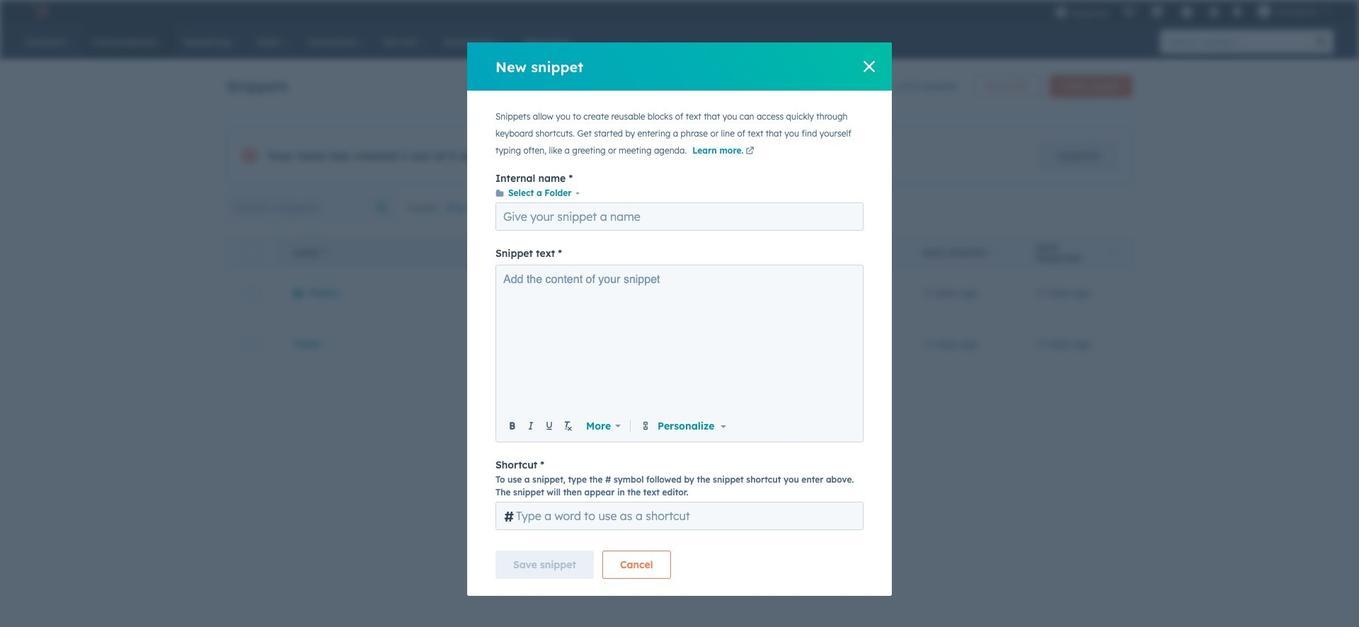 Task type: describe. For each thing, give the bounding box(es) containing it.
Search HubSpot search field
[[1160, 30, 1310, 54]]

ascending sort. press to sort descending. element
[[323, 247, 328, 259]]

Type a word to use as a shortcut text field
[[496, 502, 864, 530]]

marketplaces image
[[1151, 6, 1164, 19]]

1 press to sort. element from the left
[[991, 247, 996, 259]]

2 press to sort. element from the left
[[1110, 247, 1115, 259]]

close image
[[864, 61, 875, 72]]

link opens in a new window image
[[746, 147, 754, 156]]



Task type: locate. For each thing, give the bounding box(es) containing it.
press to sort. element
[[991, 247, 996, 259], [1110, 247, 1115, 259]]

banner
[[227, 71, 1133, 98]]

Give your snippet a name text field
[[496, 202, 864, 231]]

press to sort. image for second "press to sort." element from right
[[991, 247, 996, 257]]

press to sort. image
[[991, 247, 996, 257], [1110, 247, 1115, 257]]

0 horizontal spatial press to sort. element
[[991, 247, 996, 259]]

menu
[[1048, 0, 1342, 23]]

2 press to sort. image from the left
[[1110, 247, 1115, 257]]

jacob simon image
[[1258, 5, 1271, 18]]

1 press to sort. image from the left
[[991, 247, 996, 257]]

1 horizontal spatial press to sort. element
[[1110, 247, 1115, 259]]

ascending sort. press to sort descending. image
[[323, 247, 328, 257]]

None text field
[[504, 272, 856, 413]]

press to sort. image for second "press to sort." element from the left
[[1110, 247, 1115, 257]]

0 horizontal spatial press to sort. image
[[991, 247, 996, 257]]

link opens in a new window image
[[746, 145, 754, 158]]

dialog
[[467, 42, 892, 596]]

Search search field
[[227, 193, 399, 222]]

1 horizontal spatial press to sort. image
[[1110, 247, 1115, 257]]



Task type: vqa. For each thing, say whether or not it's contained in the screenshot.
"Chat conversation average first response time by rep" element
no



